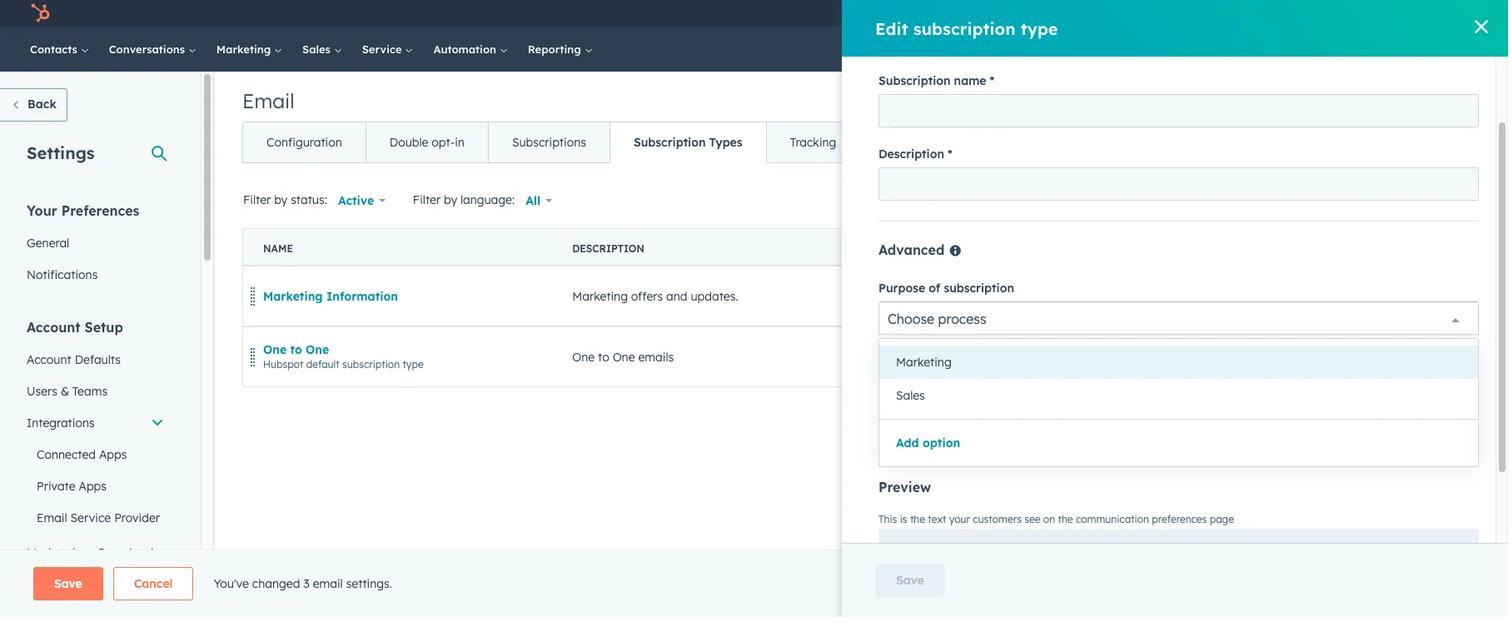Task type: vqa. For each thing, say whether or not it's contained in the screenshot.
Filter By Status:
yes



Task type: describe. For each thing, give the bounding box(es) containing it.
connected apps
[[37, 447, 127, 462]]

private
[[37, 479, 75, 494]]

general link
[[17, 227, 174, 259]]

back link
[[0, 88, 67, 122]]

apps for private apps
[[79, 479, 107, 494]]

filter by language:
[[413, 192, 515, 207]]

help button
[[1245, 0, 1273, 27]]

subscriptions link
[[488, 122, 610, 162]]

marketplaces button
[[1207, 0, 1242, 27]]

the purpose of this subscription or the department in your organization that uses it.
[[879, 339, 1273, 352]]

offers
[[631, 289, 663, 304]]

tracking for tracking
[[790, 135, 837, 150]]

downloads
[[98, 546, 159, 561]]

private apps link
[[17, 471, 174, 502]]

on
[[1044, 513, 1056, 526]]

types
[[709, 135, 743, 150]]

1 vertical spatial communication
[[1076, 513, 1150, 526]]

2 horizontal spatial to
[[1031, 422, 1040, 435]]

hubspot image
[[30, 3, 50, 23]]

marketing inside button
[[896, 355, 952, 370]]

add option button
[[896, 433, 961, 453]]

email
[[313, 577, 343, 591]]

marketing for marketing offers and updates.
[[573, 289, 628, 304]]

tracking code link
[[17, 569, 174, 601]]

service inside account setup element
[[70, 511, 111, 526]]

double
[[390, 135, 429, 150]]

notifications button
[[1301, 0, 1329, 27]]

choose operation
[[888, 394, 1000, 411]]

advanced
[[879, 242, 949, 258]]

edit subscription type
[[876, 18, 1059, 39]]

subscription up name
[[914, 18, 1016, 39]]

customers
[[973, 513, 1022, 526]]

type inside one to one hubspot default subscription type
[[403, 358, 424, 370]]

all
[[526, 193, 541, 208]]

the right on at the bottom right
[[1058, 513, 1073, 526]]

account for account defaults
[[27, 352, 71, 367]]

choose for choose operation
[[888, 394, 935, 411]]

english for one to one emails
[[1068, 349, 1107, 364]]

the right is
[[910, 513, 926, 526]]

menu containing apoptosis studios 2
[[1082, 0, 1489, 27]]

connected apps link
[[17, 439, 174, 471]]

defaults
[[75, 352, 121, 367]]

marketing link
[[206, 27, 292, 72]]

marketing button
[[880, 346, 1479, 379]]

tracking link
[[766, 122, 860, 162]]

tracking code
[[27, 577, 105, 592]]

that
[[1219, 339, 1238, 352]]

status:
[[291, 192, 327, 207]]

create
[[1352, 194, 1383, 207]]

subscription types
[[634, 135, 743, 150]]

cancel
[[134, 577, 173, 591]]

marketplaces image
[[1217, 7, 1232, 22]]

0 horizontal spatial save button
[[33, 567, 103, 601]]

the left department
[[1045, 339, 1060, 352]]

1 horizontal spatial service
[[362, 42, 405, 56]]

of for subscription
[[929, 281, 941, 296]]

upgrade image
[[1093, 7, 1108, 22]]

0 horizontal spatial communication
[[941, 364, 1030, 379]]

choose for choose process
[[888, 311, 935, 327]]

automation
[[434, 42, 500, 56]]

language:
[[461, 192, 515, 207]]

subscription inside one to one hubspot default subscription type
[[342, 358, 400, 370]]

type for edit subscription type
[[1021, 18, 1059, 39]]

department
[[1063, 339, 1119, 352]]

list box containing marketing
[[880, 339, 1479, 419]]

it.
[[1265, 339, 1273, 352]]

technology
[[950, 422, 1003, 435]]

the method or technology used to contact people.
[[879, 422, 1116, 435]]

create subscription type button
[[1337, 187, 1481, 214]]

this
[[952, 339, 969, 352]]

people.
[[1082, 422, 1116, 435]]

your preferences
[[27, 202, 139, 219]]

save for the leftmost save button
[[54, 577, 82, 591]]

cancel button
[[113, 567, 194, 601]]

subscription name
[[879, 73, 987, 88]]

updates.
[[691, 289, 739, 304]]

preferences
[[1152, 513, 1207, 526]]

sales link
[[292, 27, 352, 72]]

double opt-in
[[390, 135, 465, 150]]

marketing for marketing information
[[263, 289, 323, 304]]

2
[[1456, 7, 1462, 20]]

you've
[[214, 577, 249, 591]]

Description text field
[[879, 167, 1480, 201]]

notifications link
[[17, 259, 174, 291]]

filter for filter by language:
[[413, 192, 441, 207]]

uses
[[1241, 339, 1262, 352]]

contacts
[[30, 42, 81, 56]]

0 horizontal spatial or
[[938, 422, 948, 435]]

to for hubspot
[[290, 342, 302, 357]]

email for email service provider
[[37, 511, 67, 526]]

search image
[[1474, 43, 1485, 55]]

calling icon image
[[1182, 7, 1197, 22]]

0 vertical spatial sales
[[302, 42, 334, 56]]

code
[[76, 577, 105, 592]]

calling icon button
[[1175, 2, 1203, 24]]

subscription for subscription name
[[879, 73, 951, 88]]

apoptosis
[[1361, 7, 1412, 20]]

method of communication
[[879, 364, 1030, 379]]

this
[[879, 513, 898, 526]]

subscriptions
[[512, 135, 586, 150]]

english for marketing offers and updates.
[[1068, 289, 1107, 304]]

see
[[1025, 513, 1041, 526]]

private apps
[[37, 479, 107, 494]]

marketing information button
[[263, 289, 398, 304]]

email service provider
[[37, 511, 160, 526]]

type for create subscription type
[[1446, 194, 1467, 207]]

tara schultz image
[[1342, 6, 1357, 21]]

users
[[27, 384, 57, 399]]

1 horizontal spatial active
[[1332, 289, 1361, 302]]

save for rightmost save button
[[896, 573, 925, 588]]

apoptosis studios 2 button
[[1332, 0, 1487, 27]]

automation link
[[424, 27, 518, 72]]

general
[[27, 236, 69, 251]]



Task type: locate. For each thing, give the bounding box(es) containing it.
process
[[939, 311, 987, 327]]

choose
[[888, 311, 935, 327], [888, 394, 935, 411]]

1 horizontal spatial save button
[[876, 564, 945, 597]]

integrations
[[27, 416, 95, 431]]

description
[[573, 242, 645, 255]]

marketing left sales link
[[216, 42, 274, 56]]

1 vertical spatial of
[[940, 339, 949, 352]]

email up the configuration
[[242, 88, 295, 113]]

email for email
[[242, 88, 295, 113]]

sales down method
[[896, 388, 925, 403]]

0 vertical spatial type
[[1021, 18, 1059, 39]]

Search HubSpot search field
[[1275, 35, 1479, 63]]

marketing down purpose
[[896, 355, 952, 370]]

1 horizontal spatial in
[[1122, 339, 1130, 352]]

by left status:
[[274, 192, 288, 207]]

notifications
[[27, 267, 98, 282]]

subscription for subscription types
[[634, 135, 706, 150]]

default
[[306, 358, 340, 370]]

name
[[263, 242, 293, 255]]

0 horizontal spatial your
[[949, 513, 971, 526]]

information
[[327, 289, 398, 304]]

2 filter from the left
[[413, 192, 441, 207]]

0 vertical spatial service
[[362, 42, 405, 56]]

1 by from the left
[[274, 192, 288, 207]]

Subscription name text field
[[879, 94, 1480, 127]]

marketing down name
[[263, 289, 323, 304]]

service right sales link
[[362, 42, 405, 56]]

of for communication
[[926, 364, 937, 379]]

your
[[1133, 339, 1154, 352], [949, 513, 971, 526]]

email inside account setup element
[[37, 511, 67, 526]]

marketing information
[[263, 289, 398, 304]]

2 by from the left
[[444, 192, 457, 207]]

navigation containing configuration
[[242, 122, 861, 163]]

1 vertical spatial in
[[1122, 339, 1130, 352]]

1 vertical spatial english
[[1068, 349, 1107, 364]]

1 vertical spatial choose
[[888, 394, 935, 411]]

active inside the active popup button
[[338, 193, 374, 208]]

1 horizontal spatial subscription
[[879, 73, 951, 88]]

email down private
[[37, 511, 67, 526]]

to right 'used'
[[1031, 422, 1040, 435]]

double opt-in link
[[366, 122, 488, 162]]

the
[[879, 339, 896, 352], [879, 422, 896, 435]]

opt-
[[432, 135, 455, 150]]

purpose
[[899, 339, 937, 352]]

reporting link
[[518, 27, 603, 72]]

0 vertical spatial your
[[1133, 339, 1154, 352]]

navigation
[[242, 122, 861, 163]]

to for emails
[[598, 349, 610, 364]]

one
[[263, 342, 287, 357], [306, 342, 329, 357], [573, 349, 595, 364], [613, 349, 635, 364]]

subscription right the this
[[972, 339, 1029, 352]]

by for language:
[[444, 192, 457, 207]]

of up choose process
[[929, 281, 941, 296]]

0 horizontal spatial subscription
[[634, 135, 706, 150]]

1 horizontal spatial tracking
[[790, 135, 837, 150]]

1 horizontal spatial save
[[896, 573, 925, 588]]

account up the account defaults
[[27, 319, 80, 336]]

or
[[1032, 339, 1042, 352], [938, 422, 948, 435]]

emails
[[639, 349, 674, 364]]

english
[[1068, 289, 1107, 304], [1068, 349, 1107, 364]]

0 vertical spatial subscription
[[879, 73, 951, 88]]

marketing left offers on the top left of page
[[573, 289, 628, 304]]

1 vertical spatial or
[[938, 422, 948, 435]]

0 vertical spatial choose
[[888, 311, 935, 327]]

teams
[[72, 384, 108, 399]]

marketplace downloads link
[[17, 537, 174, 569]]

and
[[667, 289, 688, 304]]

list box
[[880, 339, 1479, 419]]

marketing for marketing link
[[216, 42, 274, 56]]

by for status:
[[274, 192, 288, 207]]

subscription inside button
[[1386, 194, 1443, 207]]

0 horizontal spatial filter
[[243, 192, 271, 207]]

1 vertical spatial type
[[1446, 194, 1467, 207]]

save button
[[876, 564, 945, 597], [33, 567, 103, 601]]

english up 'people.'
[[1068, 349, 1107, 364]]

1 vertical spatial email
[[37, 511, 67, 526]]

1 horizontal spatial communication
[[1076, 513, 1150, 526]]

conversations link
[[99, 27, 206, 72]]

1 vertical spatial the
[[879, 422, 896, 435]]

communication up operation
[[941, 364, 1030, 379]]

description
[[879, 147, 945, 162]]

2 the from the top
[[879, 422, 896, 435]]

&
[[61, 384, 69, 399]]

your
[[27, 202, 57, 219]]

subscription up process
[[944, 281, 1015, 296]]

menu item
[[1275, 0, 1299, 27]]

to left emails
[[598, 349, 610, 364]]

the
[[1045, 339, 1060, 352], [910, 513, 926, 526], [1058, 513, 1073, 526]]

filter down double opt-in link
[[413, 192, 441, 207]]

your left organization
[[1133, 339, 1154, 352]]

1 vertical spatial apps
[[79, 479, 107, 494]]

0 horizontal spatial tracking
[[27, 577, 73, 592]]

0 vertical spatial account
[[27, 319, 80, 336]]

apps down "integrations" button
[[99, 447, 127, 462]]

hubspot link
[[20, 3, 62, 23]]

menu
[[1082, 0, 1489, 27]]

of left the this
[[940, 339, 949, 352]]

subscription right default
[[342, 358, 400, 370]]

0 vertical spatial active
[[338, 193, 374, 208]]

apps
[[99, 447, 127, 462], [79, 479, 107, 494]]

save down marketplace
[[54, 577, 82, 591]]

1 horizontal spatial your
[[1133, 339, 1154, 352]]

your preferences element
[[17, 202, 174, 291]]

close image
[[1475, 20, 1489, 33]]

1 vertical spatial your
[[949, 513, 971, 526]]

search button
[[1465, 35, 1494, 63]]

option
[[923, 436, 961, 451]]

tracking inside navigation
[[790, 135, 837, 150]]

1 filter from the left
[[243, 192, 271, 207]]

english up department
[[1068, 289, 1107, 304]]

account defaults
[[27, 352, 121, 367]]

1 vertical spatial active
[[1332, 289, 1361, 302]]

sales
[[302, 42, 334, 56], [896, 388, 925, 403]]

type inside button
[[1446, 194, 1467, 207]]

1 vertical spatial sales
[[896, 388, 925, 403]]

subscription right create
[[1386, 194, 1443, 207]]

0 horizontal spatial to
[[290, 342, 302, 357]]

1 choose from the top
[[888, 311, 935, 327]]

sales right marketing link
[[302, 42, 334, 56]]

edit
[[876, 18, 909, 39]]

in right department
[[1122, 339, 1130, 352]]

the up method
[[879, 339, 896, 352]]

name
[[954, 73, 987, 88]]

the left method
[[879, 422, 896, 435]]

choose up purpose
[[888, 311, 935, 327]]

subscription
[[879, 73, 951, 88], [634, 135, 706, 150]]

1 horizontal spatial type
[[1021, 18, 1059, 39]]

filter left status:
[[243, 192, 271, 207]]

help image
[[1252, 7, 1267, 22]]

0 horizontal spatial sales
[[302, 42, 334, 56]]

or left department
[[1032, 339, 1042, 352]]

0 vertical spatial or
[[1032, 339, 1042, 352]]

2 choose from the top
[[888, 394, 935, 411]]

setup
[[85, 319, 123, 336]]

subscription left name
[[879, 73, 951, 88]]

reporting
[[528, 42, 584, 56]]

configuration link
[[243, 122, 366, 162]]

1 vertical spatial subscription
[[634, 135, 706, 150]]

account for account setup
[[27, 319, 80, 336]]

0 vertical spatial communication
[[941, 364, 1030, 379]]

back
[[27, 97, 57, 112]]

save down is
[[896, 573, 925, 588]]

in right double
[[455, 135, 465, 150]]

the for the method or technology used to contact people.
[[879, 422, 896, 435]]

configuration
[[267, 135, 342, 150]]

account setup element
[[17, 318, 174, 617]]

service down private apps link
[[70, 511, 111, 526]]

1 horizontal spatial to
[[598, 349, 610, 364]]

to up the 'hubspot'
[[290, 342, 302, 357]]

purpose of subscription
[[879, 281, 1015, 296]]

preferences
[[61, 202, 139, 219]]

organization
[[1156, 339, 1216, 352]]

account up users
[[27, 352, 71, 367]]

2 vertical spatial of
[[926, 364, 937, 379]]

your right text
[[949, 513, 971, 526]]

1 horizontal spatial filter
[[413, 192, 441, 207]]

users & teams link
[[17, 376, 174, 407]]

1 account from the top
[[27, 319, 80, 336]]

filter for filter by status:
[[243, 192, 271, 207]]

subscription
[[914, 18, 1016, 39], [1386, 194, 1443, 207], [944, 281, 1015, 296], [972, 339, 1029, 352], [342, 358, 400, 370]]

preview
[[879, 479, 932, 496]]

0 horizontal spatial in
[[455, 135, 465, 150]]

0 horizontal spatial save
[[54, 577, 82, 591]]

apps up email service provider link on the bottom left
[[79, 479, 107, 494]]

0 vertical spatial email
[[242, 88, 295, 113]]

1 horizontal spatial or
[[1032, 339, 1042, 352]]

changed
[[252, 577, 300, 591]]

hubspot
[[263, 358, 304, 370]]

add option
[[896, 436, 961, 451]]

tracking for tracking code
[[27, 577, 73, 592]]

0 horizontal spatial active
[[338, 193, 374, 208]]

2 account from the top
[[27, 352, 71, 367]]

3
[[304, 577, 310, 591]]

filter by status:
[[243, 192, 327, 207]]

text
[[928, 513, 947, 526]]

0 vertical spatial english
[[1068, 289, 1107, 304]]

2 horizontal spatial type
[[1446, 194, 1467, 207]]

1 horizontal spatial sales
[[896, 388, 925, 403]]

0 horizontal spatial by
[[274, 192, 288, 207]]

in inside navigation
[[455, 135, 465, 150]]

1 vertical spatial service
[[70, 511, 111, 526]]

purpose
[[879, 281, 926, 296]]

account setup
[[27, 319, 123, 336]]

1 english from the top
[[1068, 289, 1107, 304]]

0 horizontal spatial email
[[37, 511, 67, 526]]

1 vertical spatial account
[[27, 352, 71, 367]]

save button down is
[[876, 564, 945, 597]]

None text field
[[879, 529, 1480, 582]]

2 vertical spatial type
[[403, 358, 424, 370]]

0 vertical spatial apps
[[99, 447, 127, 462]]

to inside one to one hubspot default subscription type
[[290, 342, 302, 357]]

the for the purpose of this subscription or the department in your organization that uses it.
[[879, 339, 896, 352]]

contacts link
[[20, 27, 99, 72]]

one to one hubspot default subscription type
[[263, 342, 424, 370]]

0 horizontal spatial service
[[70, 511, 111, 526]]

tracking inside account setup element
[[27, 577, 73, 592]]

filter
[[243, 192, 271, 207], [413, 192, 441, 207]]

2 english from the top
[[1068, 349, 1107, 364]]

0 vertical spatial the
[[879, 339, 896, 352]]

used
[[1005, 422, 1028, 435]]

0 vertical spatial of
[[929, 281, 941, 296]]

1 horizontal spatial email
[[242, 88, 295, 113]]

0 vertical spatial tracking
[[790, 135, 837, 150]]

conversations
[[109, 42, 188, 56]]

one to one button
[[263, 342, 329, 357]]

connected
[[37, 447, 96, 462]]

0 vertical spatial in
[[455, 135, 465, 150]]

by left language:
[[444, 192, 457, 207]]

settings.
[[346, 577, 392, 591]]

sales button
[[880, 379, 1479, 412]]

subscription inside navigation
[[634, 135, 706, 150]]

communication right on at the bottom right
[[1076, 513, 1150, 526]]

1 the from the top
[[879, 339, 896, 352]]

sales inside button
[[896, 388, 925, 403]]

or up option
[[938, 422, 948, 435]]

save button down marketplace
[[33, 567, 103, 601]]

1 horizontal spatial by
[[444, 192, 457, 207]]

subscription left types
[[634, 135, 706, 150]]

apps for connected apps
[[99, 447, 127, 462]]

choose process
[[888, 311, 987, 327]]

1 vertical spatial tracking
[[27, 577, 73, 592]]

choose up method
[[888, 394, 935, 411]]

notifications image
[[1308, 7, 1322, 22]]

0 horizontal spatial type
[[403, 358, 424, 370]]

service
[[362, 42, 405, 56], [70, 511, 111, 526]]

of down purpose
[[926, 364, 937, 379]]



